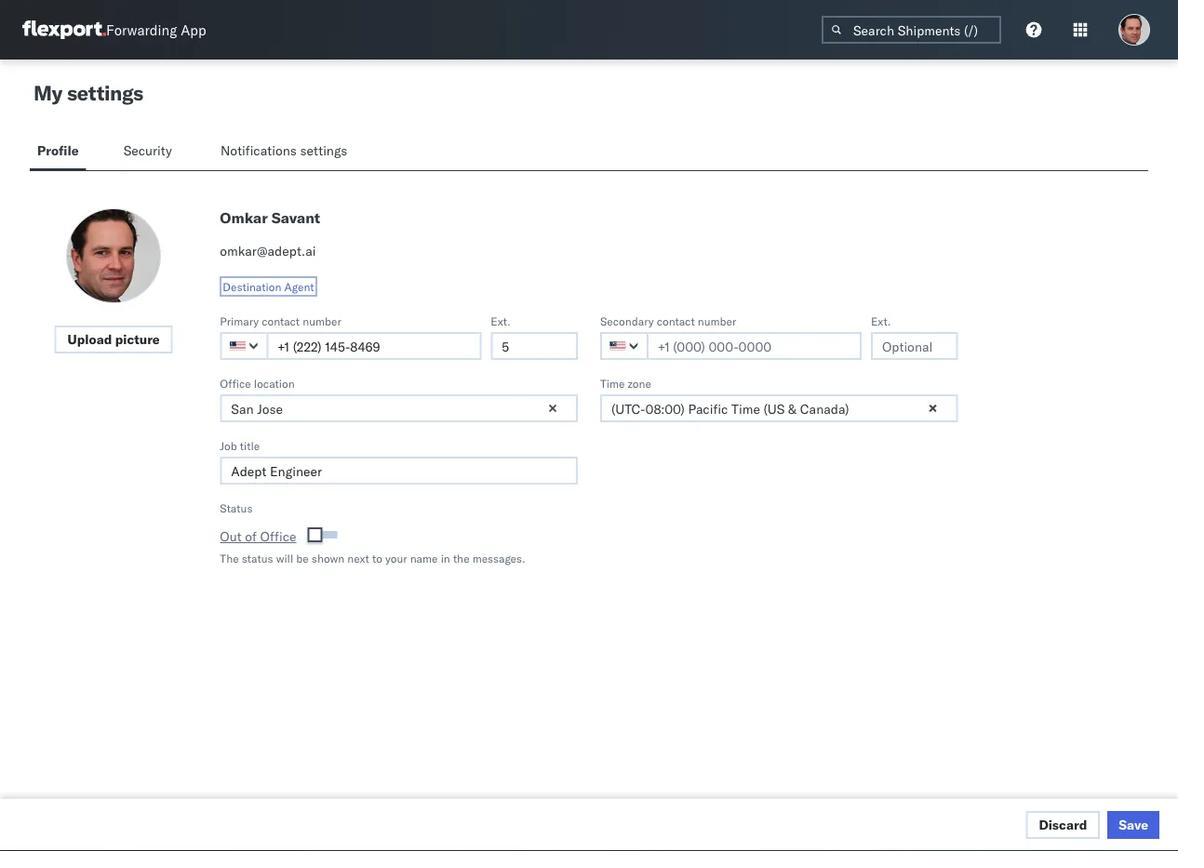 Task type: vqa. For each thing, say whether or not it's contained in the screenshot.
the 1893174 on the right bottom of page
no



Task type: describe. For each thing, give the bounding box(es) containing it.
out of office
[[220, 529, 296, 545]]

notifications settings button
[[213, 134, 363, 170]]

security button
[[116, 134, 183, 170]]

job
[[220, 439, 237, 453]]

name
[[410, 551, 438, 565]]

zone
[[628, 376, 651, 390]]

secondary contact number
[[600, 314, 736, 328]]

agent
[[284, 280, 314, 294]]

settings for notifications settings
[[300, 142, 347, 159]]

omkar savant
[[220, 208, 320, 227]]

the
[[220, 551, 239, 565]]

to
[[372, 551, 382, 565]]

be
[[296, 551, 309, 565]]

in
[[441, 551, 450, 565]]

Job title text field
[[220, 457, 578, 485]]

shown
[[312, 551, 345, 565]]

security
[[123, 142, 172, 159]]

my
[[34, 80, 62, 106]]

forwarding
[[106, 21, 177, 39]]

contact for primary
[[262, 314, 300, 328]]

upload picture button
[[55, 326, 173, 354]]

0 vertical spatial office
[[220, 376, 251, 390]]

contact for secondary
[[657, 314, 695, 328]]

save
[[1119, 817, 1148, 833]]

united states text field for primary
[[220, 332, 268, 360]]

optional telephone field for primary contact number
[[491, 332, 578, 360]]

number for secondary contact number
[[698, 314, 736, 328]]

time zone
[[600, 376, 651, 390]]

time
[[600, 376, 625, 390]]

of
[[245, 529, 257, 545]]

profile button
[[30, 134, 86, 170]]

upload
[[68, 331, 112, 348]]

settings for my settings
[[67, 80, 143, 106]]

secondary
[[600, 314, 654, 328]]

location
[[254, 376, 295, 390]]

optional telephone field for secondary contact number
[[871, 332, 958, 360]]

status
[[220, 501, 253, 515]]

discard button
[[1026, 811, 1100, 839]]

messages.
[[472, 551, 526, 565]]

your
[[385, 551, 407, 565]]

omkar
[[220, 208, 268, 227]]

number for primary contact number
[[303, 314, 341, 328]]

upload picture
[[68, 331, 160, 348]]



Task type: locate. For each thing, give the bounding box(es) containing it.
primary contact number
[[220, 314, 341, 328]]

number right secondary
[[698, 314, 736, 328]]

united states text field down primary in the left top of the page
[[220, 332, 268, 360]]

notifications
[[220, 142, 297, 159]]

1 vertical spatial office
[[260, 529, 296, 545]]

contact
[[262, 314, 300, 328], [657, 314, 695, 328]]

1 optional telephone field from the left
[[491, 332, 578, 360]]

Optional telephone field
[[491, 332, 578, 360], [871, 332, 958, 360]]

destination
[[223, 280, 281, 294]]

save button
[[1108, 811, 1160, 839]]

my settings
[[34, 80, 143, 106]]

+1 (000) 000-0000 telephone field
[[266, 332, 481, 360], [647, 332, 862, 360]]

1 horizontal spatial settings
[[300, 142, 347, 159]]

1 vertical spatial settings
[[300, 142, 347, 159]]

San Jose text field
[[220, 395, 578, 422]]

0 horizontal spatial contact
[[262, 314, 300, 328]]

forwarding app link
[[22, 20, 206, 39]]

1 horizontal spatial optional telephone field
[[871, 332, 958, 360]]

destination agent
[[223, 280, 314, 294]]

out
[[220, 529, 242, 545]]

ext.
[[491, 314, 511, 328], [871, 314, 891, 328]]

contact down destination agent on the left top
[[262, 314, 300, 328]]

office location
[[220, 376, 295, 390]]

2 +1 (000) 000-0000 telephone field from the left
[[647, 332, 862, 360]]

+1 (000) 000-0000 telephone field for primary contact number
[[266, 332, 481, 360]]

+1 (000) 000-0000 telephone field up (utc-08:00) pacific time (us & canada) text field in the right of the page
[[647, 332, 862, 360]]

0 horizontal spatial settings
[[67, 80, 143, 106]]

1 number from the left
[[303, 314, 341, 328]]

1 horizontal spatial contact
[[657, 314, 695, 328]]

0 horizontal spatial ext.
[[491, 314, 511, 328]]

the status will be shown next to your name in the messages.
[[220, 551, 526, 565]]

office left 'location'
[[220, 376, 251, 390]]

United States text field
[[220, 332, 268, 360], [600, 332, 649, 360]]

2 ext. from the left
[[871, 314, 891, 328]]

forwarding app
[[106, 21, 206, 39]]

ext. for secondary contact number
[[871, 314, 891, 328]]

2 contact from the left
[[657, 314, 695, 328]]

notifications settings
[[220, 142, 347, 159]]

settings right my in the top of the page
[[67, 80, 143, 106]]

1 united states text field from the left
[[220, 332, 268, 360]]

app
[[181, 21, 206, 39]]

contact right secondary
[[657, 314, 695, 328]]

office
[[220, 376, 251, 390], [260, 529, 296, 545]]

discard
[[1039, 817, 1087, 833]]

settings right notifications
[[300, 142, 347, 159]]

+1 (000) 000-0000 telephone field up "san jose" text box
[[266, 332, 481, 360]]

1 horizontal spatial ext.
[[871, 314, 891, 328]]

2 united states text field from the left
[[600, 332, 649, 360]]

united states text field down secondary
[[600, 332, 649, 360]]

0 vertical spatial settings
[[67, 80, 143, 106]]

(UTC-08:00) Pacific Time (US & Canada) text field
[[600, 395, 958, 422]]

Search Shipments (/) text field
[[822, 16, 1001, 44]]

picture
[[115, 331, 160, 348]]

1 ext. from the left
[[491, 314, 511, 328]]

title
[[240, 439, 260, 453]]

0 horizontal spatial office
[[220, 376, 251, 390]]

flexport. image
[[22, 20, 106, 39]]

ext. for primary contact number
[[491, 314, 511, 328]]

0 horizontal spatial number
[[303, 314, 341, 328]]

primary
[[220, 314, 259, 328]]

united states text field for secondary
[[600, 332, 649, 360]]

next
[[347, 551, 369, 565]]

1 contact from the left
[[262, 314, 300, 328]]

1 horizontal spatial office
[[260, 529, 296, 545]]

job title
[[220, 439, 260, 453]]

1 +1 (000) 000-0000 telephone field from the left
[[266, 332, 481, 360]]

1 horizontal spatial +1 (000) 000-0000 telephone field
[[647, 332, 862, 360]]

2 optional telephone field from the left
[[871, 332, 958, 360]]

savant
[[271, 208, 320, 227]]

+1 (000) 000-0000 telephone field for secondary contact number
[[647, 332, 862, 360]]

number
[[303, 314, 341, 328], [698, 314, 736, 328]]

number down "agent"
[[303, 314, 341, 328]]

1 horizontal spatial number
[[698, 314, 736, 328]]

profile
[[37, 142, 79, 159]]

status
[[242, 551, 273, 565]]

0 horizontal spatial +1 (000) 000-0000 telephone field
[[266, 332, 481, 360]]

the
[[453, 551, 470, 565]]

office up will in the bottom of the page
[[260, 529, 296, 545]]

0 horizontal spatial united states text field
[[220, 332, 268, 360]]

omkar@adept.ai
[[220, 243, 316, 259]]

1 horizontal spatial united states text field
[[600, 332, 649, 360]]

2 number from the left
[[698, 314, 736, 328]]

0 horizontal spatial optional telephone field
[[491, 332, 578, 360]]

settings inside notifications settings button
[[300, 142, 347, 159]]

settings
[[67, 80, 143, 106], [300, 142, 347, 159]]

None checkbox
[[311, 531, 337, 539]]

will
[[276, 551, 293, 565]]



